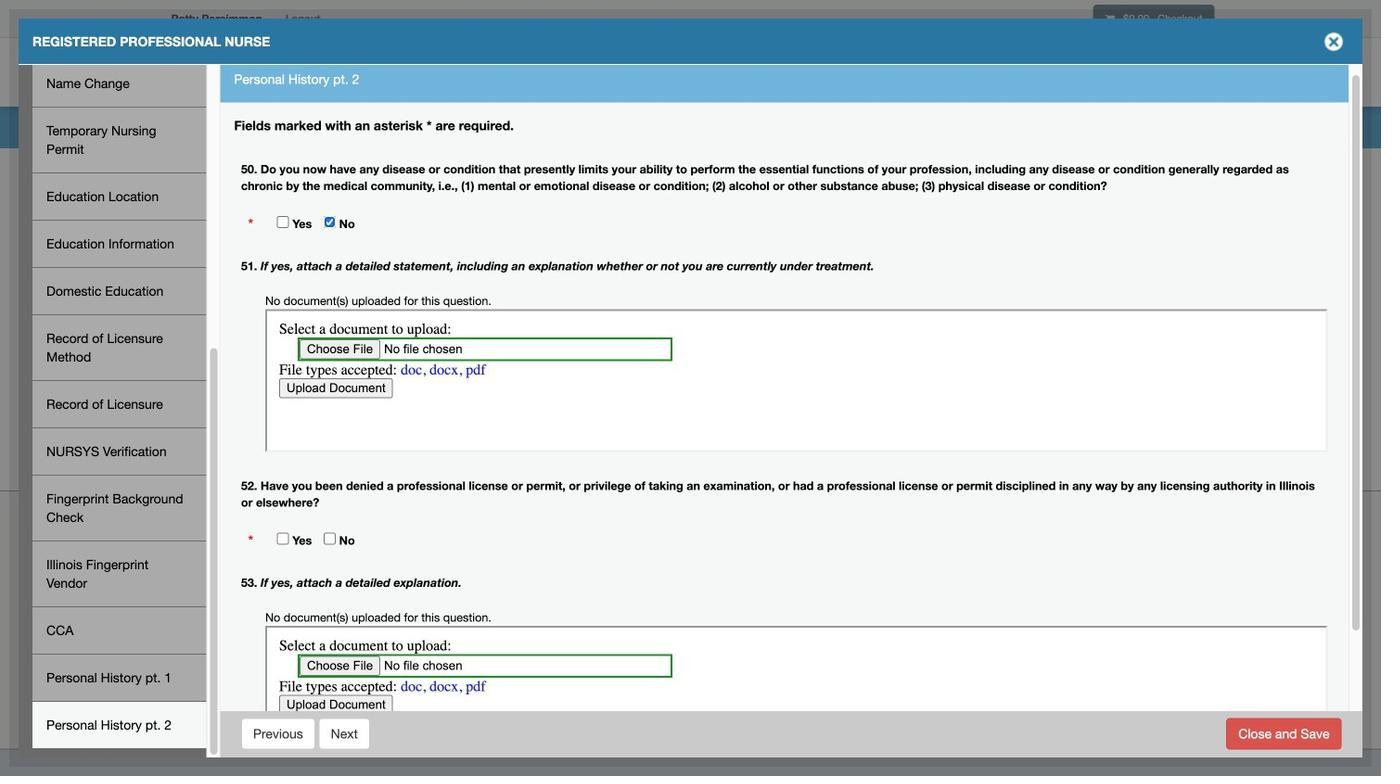 Task type: describe. For each thing, give the bounding box(es) containing it.
illinois department of financial and professional regulation image
[[162, 42, 585, 101]]

3 chevron down image from the top
[[1180, 294, 1199, 314]]

4 chevron down image from the top
[[1180, 447, 1199, 467]]



Task type: locate. For each thing, give the bounding box(es) containing it.
None checkbox
[[277, 216, 289, 228], [324, 216, 336, 228], [324, 533, 336, 545], [277, 216, 289, 228], [324, 216, 336, 228], [324, 533, 336, 545]]

1 chevron down image from the top
[[1180, 49, 1199, 69]]

shopping cart image
[[1106, 13, 1115, 24]]

2 chevron down image from the top
[[1180, 80, 1199, 99]]

chevron down image
[[1180, 0, 1199, 7], [1180, 19, 1199, 38], [1180, 294, 1199, 314]]

2 vertical spatial chevron down image
[[1180, 294, 1199, 314]]

None button
[[241, 719, 315, 750], [319, 719, 370, 750], [1227, 719, 1342, 750], [241, 719, 315, 750], [319, 719, 370, 750], [1227, 719, 1342, 750]]

1 vertical spatial chevron down image
[[1180, 19, 1199, 38]]

chevron down image
[[1180, 49, 1199, 69], [1180, 80, 1199, 99], [1180, 172, 1199, 191], [1180, 447, 1199, 467]]

3 chevron down image from the top
[[1180, 172, 1199, 191]]

0 vertical spatial chevron down image
[[1180, 0, 1199, 7]]

2 chevron down image from the top
[[1180, 19, 1199, 38]]

1 chevron down image from the top
[[1180, 0, 1199, 7]]

close window image
[[1320, 27, 1349, 57]]

None checkbox
[[277, 533, 289, 545]]



Task type: vqa. For each thing, say whether or not it's contained in the screenshot.
chevron down image to the top
yes



